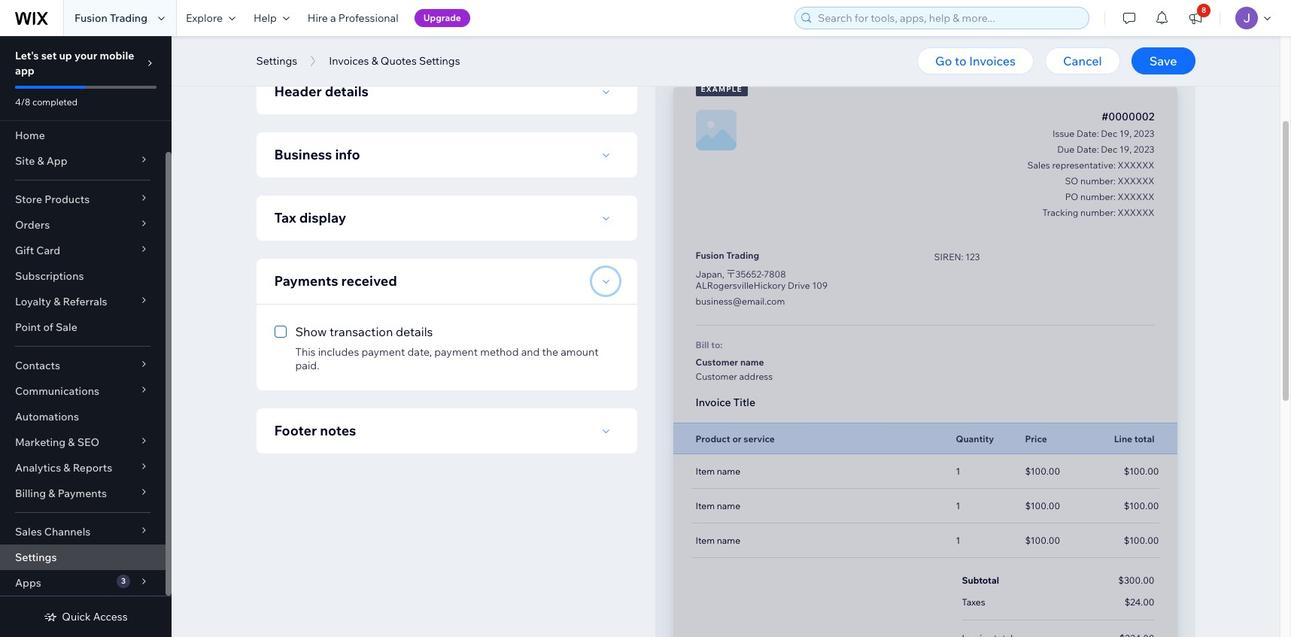 Task type: locate. For each thing, give the bounding box(es) containing it.
0 horizontal spatial sales
[[15, 525, 42, 539]]

1 vertical spatial number:
[[1081, 191, 1116, 202]]

& inside site & app dropdown button
[[37, 154, 44, 168]]

fusion inside 'fusion trading japan, 〒35652-7808 alrogersvillehickory drive 109 business@email.com'
[[696, 250, 725, 261]]

0 horizontal spatial trading
[[110, 11, 148, 25]]

1 vertical spatial and
[[521, 345, 540, 359]]

received
[[341, 272, 397, 290]]

2 vertical spatial 1
[[956, 535, 961, 546]]

fusion up japan,
[[696, 250, 725, 261]]

representative:
[[1052, 160, 1116, 171]]

taxes
[[962, 597, 986, 608]]

0 vertical spatial item name
[[696, 466, 741, 477]]

and inside the show transaction details this includes payment date, payment method and the amount paid.
[[521, 345, 540, 359]]

1 horizontal spatial settings
[[256, 54, 297, 68]]

0 vertical spatial dec
[[1101, 128, 1118, 139]]

details inside the show transaction details this includes payment date, payment method and the amount paid.
[[396, 324, 433, 339]]

trading up mobile
[[110, 11, 148, 25]]

invoices.
[[913, 35, 962, 50]]

trading up '〒35652-'
[[727, 250, 759, 261]]

hire
[[308, 11, 328, 25]]

payment right 'date,'
[[434, 345, 478, 359]]

1 horizontal spatial payment
[[434, 345, 478, 359]]

None checkbox
[[274, 323, 619, 373]]

settings link
[[0, 545, 166, 570]]

& inside analytics & reports popup button
[[63, 461, 70, 475]]

1 vertical spatial fusion
[[696, 250, 725, 261]]

1 vertical spatial item
[[696, 500, 715, 512]]

this
[[295, 345, 316, 359]]

details right header
[[325, 83, 369, 100]]

settings button
[[249, 50, 305, 72]]

all
[[812, 35, 824, 50]]

date:
[[1077, 128, 1099, 139], [1077, 144, 1099, 155]]

0 vertical spatial date:
[[1077, 128, 1099, 139]]

dec down #0000002
[[1101, 128, 1118, 139]]

2 2023 from the top
[[1134, 144, 1155, 155]]

loyalty
[[15, 295, 51, 309]]

the
[[542, 345, 558, 359]]

settings down each
[[419, 54, 460, 68]]

will
[[756, 35, 774, 50]]

invoices
[[970, 53, 1016, 68], [329, 54, 369, 68]]

1 item from the top
[[696, 466, 715, 477]]

0 horizontal spatial details
[[325, 83, 369, 100]]

0 horizontal spatial and
[[486, 35, 507, 50]]

explore
[[186, 11, 223, 25]]

siren:
[[934, 251, 964, 263]]

1 customer from the top
[[696, 357, 738, 368]]

business info
[[274, 146, 360, 163]]

payment down transaction
[[362, 345, 405, 359]]

your right edit at the top
[[534, 35, 560, 50]]

loyalty & referrals
[[15, 295, 107, 309]]

hire a professional
[[308, 11, 399, 25]]

1 date: from the top
[[1077, 128, 1099, 139]]

date: right issue
[[1077, 128, 1099, 139]]

2 vertical spatial number:
[[1081, 207, 1116, 218]]

& inside invoices & quotes settings button
[[372, 54, 378, 68]]

fusion for fusion trading japan, 〒35652-7808 alrogersvillehickory drive 109 business@email.com
[[696, 250, 725, 261]]

each
[[414, 35, 441, 50]]

marketing
[[15, 436, 66, 449]]

default
[[562, 35, 602, 50]]

$300.00
[[1119, 575, 1155, 586]]

0 horizontal spatial your
[[74, 49, 97, 62]]

0 vertical spatial trading
[[110, 11, 148, 25]]

method
[[480, 345, 519, 359]]

2 item name from the top
[[696, 500, 741, 512]]

1 19, from the top
[[1120, 128, 1132, 139]]

settings down customize
[[256, 54, 297, 68]]

0 vertical spatial and
[[486, 35, 507, 50]]

site
[[15, 154, 35, 168]]

contacts
[[15, 359, 60, 373]]

1 vertical spatial item name
[[696, 500, 741, 512]]

1 number: from the top
[[1081, 175, 1116, 187]]

0 vertical spatial number:
[[1081, 175, 1116, 187]]

payments
[[274, 272, 338, 290], [58, 487, 107, 500]]

$24.00
[[1125, 597, 1155, 608]]

fusion up mobile
[[75, 11, 107, 25]]

1 horizontal spatial invoices
[[970, 53, 1016, 68]]

your right up
[[74, 49, 97, 62]]

to
[[955, 53, 967, 68]]

0 vertical spatial sales
[[1028, 160, 1050, 171]]

sales left representative:
[[1028, 160, 1050, 171]]

date: up representative:
[[1077, 144, 1099, 155]]

1 horizontal spatial and
[[521, 345, 540, 359]]

none checkbox containing show transaction details
[[274, 323, 619, 373]]

title
[[734, 396, 756, 409]]

invoices & quotes settings
[[329, 54, 460, 68]]

settings up apps
[[15, 551, 57, 564]]

1 vertical spatial date:
[[1077, 144, 1099, 155]]

so
[[1065, 175, 1079, 187]]

due
[[1058, 144, 1075, 155]]

contacts button
[[0, 353, 166, 379]]

business
[[274, 146, 332, 163]]

and left the
[[521, 345, 540, 359]]

number: down representative:
[[1081, 175, 1116, 187]]

channels
[[44, 525, 91, 539]]

& left reports
[[63, 461, 70, 475]]

1 horizontal spatial details
[[396, 324, 433, 339]]

1 vertical spatial payments
[[58, 487, 107, 500]]

& inside "billing & payments" dropdown button
[[48, 487, 55, 500]]

invoices down what
[[329, 54, 369, 68]]

your
[[534, 35, 560, 50], [74, 49, 97, 62]]

point of sale
[[15, 321, 77, 334]]

point of sale link
[[0, 315, 166, 340]]

referrals
[[63, 295, 107, 309]]

& down appears
[[372, 54, 378, 68]]

& inside loyalty & referrals dropdown button
[[54, 295, 60, 309]]

tax
[[274, 209, 296, 227]]

1 vertical spatial customer
[[696, 371, 737, 382]]

3 1 from the top
[[956, 535, 961, 546]]

fusion for fusion trading
[[75, 11, 107, 25]]

number: right the "tracking"
[[1081, 207, 1116, 218]]

payments up show
[[274, 272, 338, 290]]

xxxxxx
[[1118, 160, 1155, 171], [1118, 175, 1155, 187], [1118, 191, 1155, 202], [1118, 207, 1155, 218]]

item name
[[696, 466, 741, 477], [696, 500, 741, 512], [696, 535, 741, 546]]

settings inside sidebar element
[[15, 551, 57, 564]]

settings
[[256, 54, 297, 68], [419, 54, 460, 68], [15, 551, 57, 564]]

1 horizontal spatial trading
[[727, 250, 759, 261]]

edit
[[510, 35, 532, 50]]

& for site & app
[[37, 154, 44, 168]]

customer up invoice
[[696, 371, 737, 382]]

& right loyalty
[[54, 295, 60, 309]]

& left future
[[866, 35, 874, 50]]

service
[[744, 433, 775, 444]]

quick
[[62, 610, 91, 624]]

1 item name from the top
[[696, 466, 741, 477]]

& inside marketing & seo 'dropdown button'
[[68, 436, 75, 449]]

and left edit at the top
[[486, 35, 507, 50]]

1 horizontal spatial sales
[[1028, 160, 1050, 171]]

store products button
[[0, 187, 166, 212]]

invoices right "to"
[[970, 53, 1016, 68]]

date,
[[408, 345, 432, 359]]

& left seo
[[68, 436, 75, 449]]

upgrade
[[423, 12, 461, 23]]

issue
[[1053, 128, 1075, 139]]

0 horizontal spatial settings
[[15, 551, 57, 564]]

2 vertical spatial item name
[[696, 535, 741, 546]]

1 horizontal spatial payments
[[274, 272, 338, 290]]

1 vertical spatial dec
[[1101, 144, 1118, 155]]

your inside let's set up your mobile app
[[74, 49, 97, 62]]

1 vertical spatial 2023
[[1134, 144, 1155, 155]]

3 item from the top
[[696, 535, 715, 546]]

0 vertical spatial item
[[696, 466, 715, 477]]

0 vertical spatial 2023
[[1134, 128, 1155, 139]]

save button
[[1132, 47, 1196, 75]]

2 date: from the top
[[1077, 144, 1099, 155]]

invoices inside go to invoices button
[[970, 53, 1016, 68]]

1 vertical spatial 1
[[956, 500, 961, 512]]

dec up representative:
[[1101, 144, 1118, 155]]

0 horizontal spatial fusion
[[75, 11, 107, 25]]

4/8 completed
[[15, 96, 78, 108]]

$100.00
[[1025, 466, 1061, 477], [1124, 466, 1159, 477], [1025, 500, 1061, 512], [1124, 500, 1159, 512], [1025, 535, 1061, 546], [1124, 535, 1159, 546]]

product or service
[[696, 433, 775, 444]]

0 horizontal spatial payment
[[362, 345, 405, 359]]

sales down the billing
[[15, 525, 42, 539]]

help
[[254, 11, 277, 25]]

3 xxxxxx from the top
[[1118, 191, 1155, 202]]

alrogersvillehickory
[[696, 280, 786, 291]]

of
[[43, 321, 53, 334]]

name inside bill to: customer name customer address
[[740, 357, 764, 368]]

1 vertical spatial details
[[396, 324, 433, 339]]

0 vertical spatial 19,
[[1120, 128, 1132, 139]]

header details
[[274, 83, 369, 100]]

settings for settings link
[[15, 551, 57, 564]]

number: right po
[[1081, 191, 1116, 202]]

〒35652-
[[727, 269, 764, 280]]

details up 'date,'
[[396, 324, 433, 339]]

cancel button
[[1045, 47, 1120, 75]]

0 vertical spatial 1
[[956, 466, 961, 477]]

analytics & reports
[[15, 461, 112, 475]]

1 vertical spatial sales
[[15, 525, 42, 539]]

0 vertical spatial customer
[[696, 357, 738, 368]]

trading inside 'fusion trading japan, 〒35652-7808 alrogersvillehickory drive 109 business@email.com'
[[727, 250, 759, 261]]

1 vertical spatial trading
[[727, 250, 759, 261]]

2 19, from the top
[[1120, 144, 1132, 155]]

0 vertical spatial fusion
[[75, 11, 107, 25]]

& for loyalty & referrals
[[54, 295, 60, 309]]

1 vertical spatial 19,
[[1120, 144, 1132, 155]]

2 vertical spatial item
[[696, 535, 715, 546]]

quick access button
[[44, 610, 128, 624]]

completed
[[32, 96, 78, 108]]

&
[[866, 35, 874, 50], [372, 54, 378, 68], [37, 154, 44, 168], [54, 295, 60, 309], [68, 436, 75, 449], [63, 461, 70, 475], [48, 487, 55, 500]]

0 horizontal spatial invoices
[[329, 54, 369, 68]]

& right site
[[37, 154, 44, 168]]

1 horizontal spatial fusion
[[696, 250, 725, 261]]

19,
[[1120, 128, 1132, 139], [1120, 144, 1132, 155]]

& right the billing
[[48, 487, 55, 500]]

mobile
[[100, 49, 134, 62]]

123
[[966, 251, 980, 263]]

4/8
[[15, 96, 30, 108]]

payments down analytics & reports popup button
[[58, 487, 107, 500]]

8
[[1202, 5, 1207, 15]]

0 vertical spatial payments
[[274, 272, 338, 290]]

trading for fusion trading
[[110, 11, 148, 25]]

customer down to:
[[696, 357, 738, 368]]

business@email.com
[[696, 296, 785, 307]]

& for marketing & seo
[[68, 436, 75, 449]]

0 horizontal spatial payments
[[58, 487, 107, 500]]

trading for fusion trading japan, 〒35652-7808 alrogersvillehickory drive 109 business@email.com
[[727, 250, 759, 261]]

sales inside #0000002 issue date: dec 19, 2023 due date: dec 19, 2023 sales representative: xxxxxx so number: xxxxxx po number: xxxxxx tracking number: xxxxxx
[[1028, 160, 1050, 171]]

product
[[696, 433, 731, 444]]

7808
[[764, 269, 786, 280]]



Task type: vqa. For each thing, say whether or not it's contained in the screenshot.
future
yes



Task type: describe. For each thing, give the bounding box(es) containing it.
1 payment from the left
[[362, 345, 405, 359]]

1 xxxxxx from the top
[[1118, 160, 1155, 171]]

& for analytics & reports
[[63, 461, 70, 475]]

1 dec from the top
[[1101, 128, 1118, 139]]

apps
[[15, 577, 41, 590]]

show
[[295, 324, 327, 339]]

sales inside popup button
[[15, 525, 42, 539]]

includes
[[318, 345, 359, 359]]

home link
[[0, 123, 166, 148]]

card
[[36, 244, 60, 257]]

sales channels button
[[0, 519, 166, 545]]

bill to: customer name customer address
[[696, 339, 773, 382]]

show transaction details this includes payment date, payment method and the amount paid.
[[295, 324, 599, 373]]

hire a professional link
[[299, 0, 408, 36]]

issued
[[827, 35, 863, 50]]

footer notes
[[274, 422, 356, 440]]

seo
[[77, 436, 99, 449]]

japan,
[[696, 269, 725, 280]]

header
[[274, 83, 322, 100]]

2 horizontal spatial settings
[[419, 54, 460, 68]]

2 item from the top
[[696, 500, 715, 512]]

app
[[15, 64, 34, 78]]

cancel
[[1064, 53, 1102, 68]]

1 horizontal spatial your
[[534, 35, 560, 50]]

total
[[1135, 433, 1155, 444]]

communications button
[[0, 379, 166, 404]]

future
[[877, 35, 911, 50]]

on
[[397, 35, 411, 50]]

go to invoices button
[[918, 47, 1034, 75]]

products
[[45, 193, 90, 206]]

line total
[[1114, 433, 1155, 444]]

paid.
[[295, 359, 320, 373]]

email.
[[605, 35, 638, 50]]

3
[[121, 577, 126, 586]]

drive
[[788, 280, 810, 291]]

0 vertical spatial details
[[325, 83, 369, 100]]

billing & payments button
[[0, 481, 166, 507]]

marketing & seo
[[15, 436, 99, 449]]

reports
[[73, 461, 112, 475]]

fusion trading japan, 〒35652-7808 alrogersvillehickory drive 109 business@email.com
[[696, 250, 828, 307]]

quick access
[[62, 610, 128, 624]]

billing & payments
[[15, 487, 107, 500]]

& for invoices & quotes settings
[[372, 54, 378, 68]]

2 dec from the top
[[1101, 144, 1118, 155]]

example
[[701, 84, 743, 94]]

2 xxxxxx from the top
[[1118, 175, 1155, 187]]

display
[[299, 209, 346, 227]]

Search for tools, apps, help & more... field
[[814, 8, 1085, 29]]

subscriptions link
[[0, 263, 166, 289]]

sale
[[56, 321, 77, 334]]

2 number: from the top
[[1081, 191, 1116, 202]]

invoice
[[444, 35, 483, 50]]

2 1 from the top
[[956, 500, 961, 512]]

loyalty & referrals button
[[0, 289, 166, 315]]

what
[[318, 35, 346, 50]]

up
[[59, 49, 72, 62]]

professional
[[339, 11, 399, 25]]

#0000002
[[1102, 110, 1155, 123]]

address
[[739, 371, 773, 382]]

4 xxxxxx from the top
[[1118, 207, 1155, 218]]

payments inside dropdown button
[[58, 487, 107, 500]]

go to invoices
[[936, 53, 1016, 68]]

footer
[[274, 422, 317, 440]]

let's
[[15, 49, 39, 62]]

1 2023 from the top
[[1134, 128, 1155, 139]]

payments received
[[274, 272, 397, 290]]

communications
[[15, 385, 99, 398]]

orders
[[15, 218, 50, 232]]

settings for settings button
[[256, 54, 297, 68]]

line
[[1114, 433, 1133, 444]]

invoices inside invoices & quotes settings button
[[329, 54, 369, 68]]

analytics & reports button
[[0, 455, 166, 481]]

3 item name from the top
[[696, 535, 741, 546]]

app
[[46, 154, 67, 168]]

changes
[[641, 35, 690, 50]]

site & app
[[15, 154, 67, 168]]

access
[[93, 610, 128, 624]]

save
[[1150, 53, 1177, 68]]

1 1 from the top
[[956, 466, 961, 477]]

to:
[[711, 339, 723, 351]]

made
[[693, 35, 725, 50]]

affect
[[777, 35, 809, 50]]

2 payment from the left
[[434, 345, 478, 359]]

tracking
[[1043, 207, 1079, 218]]

store products
[[15, 193, 90, 206]]

orders button
[[0, 212, 166, 238]]

& for billing & payments
[[48, 487, 55, 500]]

subscriptions
[[15, 269, 84, 283]]

info
[[335, 146, 360, 163]]

gift card button
[[0, 238, 166, 263]]

po
[[1065, 191, 1079, 202]]

automations link
[[0, 404, 166, 430]]

set
[[41, 49, 57, 62]]

sidebar element
[[0, 36, 172, 637]]

price
[[1025, 433, 1047, 444]]

quantity
[[956, 433, 994, 444]]

2 customer from the top
[[696, 371, 737, 382]]

site & app button
[[0, 148, 166, 174]]

home
[[15, 129, 45, 142]]

3 number: from the top
[[1081, 207, 1116, 218]]

109
[[812, 280, 828, 291]]



